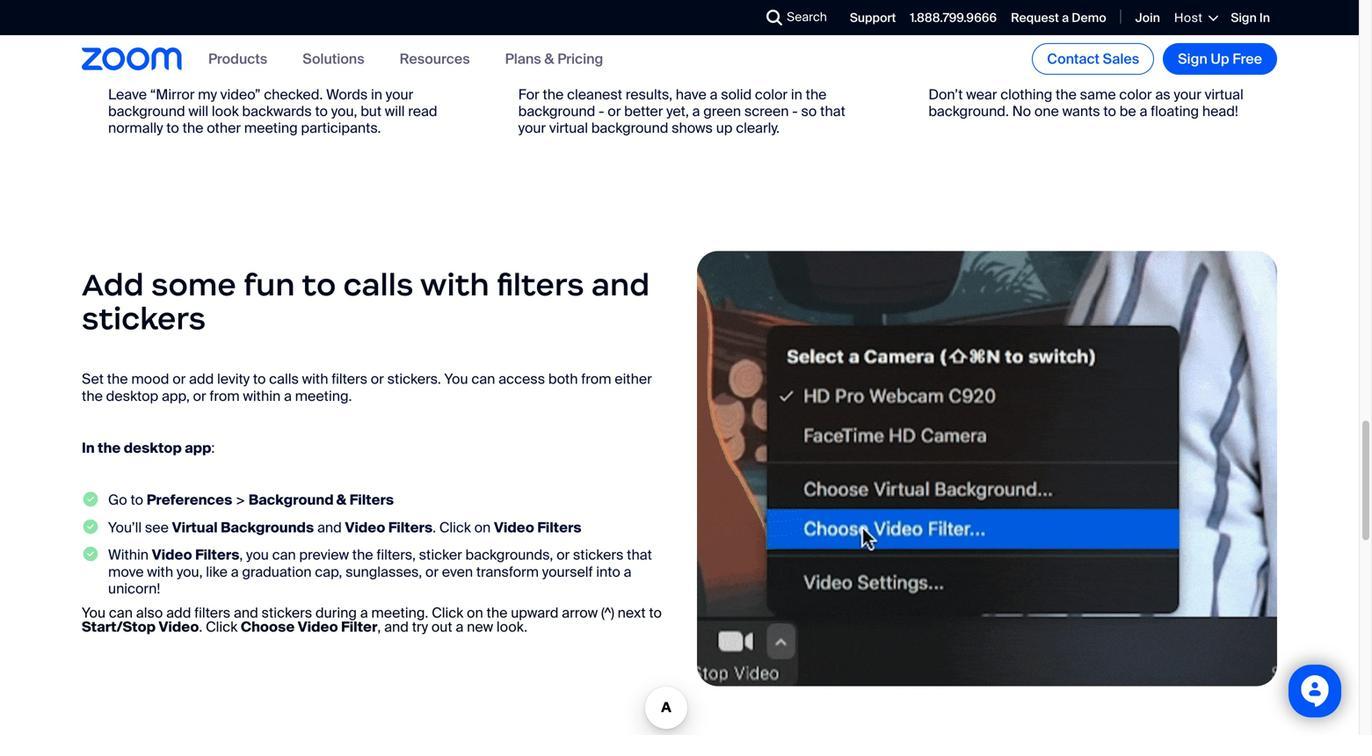 Task type: vqa. For each thing, say whether or not it's contained in the screenshot.
You, in the , you can preview the filters, sticker backgrounds, or stickers that move with you, like a graduation cap, sunglasses, or even transform yourself into a unicorn!
yes



Task type: locate. For each thing, give the bounding box(es) containing it.
0 vertical spatial sign
[[1231, 10, 1257, 26]]

sign inside sign up free link
[[1178, 50, 1208, 68]]

backgrounds,
[[466, 546, 553, 564]]

clearly.
[[736, 119, 780, 137]]

0 horizontal spatial will
[[189, 102, 208, 120]]

to right fun
[[302, 265, 336, 304]]

, inside you can also add filters and stickers during a meeting. click on the upward arrow (^) next to start/stop video . click choose video filter , and try out a new look.
[[378, 618, 381, 636]]

0 vertical spatial calls
[[343, 265, 414, 304]]

can
[[472, 370, 495, 388], [272, 546, 296, 564], [109, 604, 133, 622]]

add right the also
[[166, 604, 191, 622]]

your down for
[[518, 119, 546, 137]]

1 vertical spatial you,
[[177, 562, 203, 581]]

support
[[850, 10, 896, 26]]

2 horizontal spatial filters
[[497, 265, 584, 304]]

move
[[108, 562, 144, 581]]

1 horizontal spatial virtual
[[1205, 85, 1244, 104]]

add some fun to calls with filters and stickers
[[82, 265, 650, 337]]

1 horizontal spatial can
[[272, 546, 296, 564]]

1 horizontal spatial from
[[581, 370, 612, 388]]

filters up you'll see virtual backgrounds and video filters . click on video filters
[[350, 491, 394, 509]]

a inside set the mood or add levity to calls with filters or stickers. you can access both from either the desktop app, or from within a meeting.
[[284, 387, 292, 405]]

can inside you can also add filters and stickers during a meeting. click on the upward arrow (^) next to start/stop video . click choose video filter , and try out a new look.
[[109, 604, 133, 622]]

within video filters
[[108, 546, 239, 564]]

the inside you can also add filters and stickers during a meeting. click on the upward arrow (^) next to start/stop video . click choose video filter , and try out a new look.
[[487, 604, 508, 622]]

virtual inside tip 2 for the cleanest results, have a solid color in the background - or better yet, a green screen - so that your virtual background shows up clearly.
[[549, 119, 588, 137]]

in up free
[[1260, 10, 1271, 26]]

to
[[315, 102, 328, 120], [1104, 102, 1117, 120], [166, 119, 179, 137], [302, 265, 336, 304], [253, 370, 266, 388], [131, 491, 143, 509], [649, 604, 662, 622]]

0 horizontal spatial virtual
[[549, 119, 588, 137]]

the down 2 on the top
[[543, 85, 564, 104]]

video up "filters,"
[[345, 518, 385, 537]]

1 vertical spatial meeting.
[[371, 604, 429, 622]]

the left upward
[[487, 604, 508, 622]]

tip
[[108, 63, 132, 83], [518, 63, 542, 83]]

a
[[1062, 10, 1069, 26], [710, 85, 718, 104], [692, 102, 700, 120], [1140, 102, 1148, 120], [284, 387, 292, 405], [231, 562, 239, 581], [624, 562, 632, 581], [360, 604, 368, 622], [456, 618, 464, 636]]

sign up free
[[1178, 50, 1263, 68]]

1 horizontal spatial calls
[[343, 265, 414, 304]]

. up sticker
[[433, 518, 436, 537]]

tip 2 for the cleanest results, have a solid color in the background - or better yet, a green screen - so that your virtual background shows up clearly.
[[518, 63, 846, 137]]

0 horizontal spatial -
[[599, 102, 605, 120]]

video"
[[220, 85, 261, 104]]

that right into
[[627, 546, 652, 564]]

a right within on the left
[[284, 387, 292, 405]]

0 horizontal spatial meeting.
[[295, 387, 352, 405]]

stickers down graduation
[[262, 604, 312, 622]]

cap,
[[315, 562, 342, 581]]

the left same
[[1056, 85, 1077, 104]]

results,
[[626, 85, 673, 104]]

tip inside tip 2 for the cleanest results, have a solid color in the background - or better yet, a green screen - so that your virtual background shows up clearly.
[[518, 63, 542, 83]]

better
[[624, 102, 663, 120]]

access
[[499, 370, 545, 388]]

0 vertical spatial ,
[[239, 546, 243, 564]]

0 horizontal spatial that
[[627, 546, 652, 564]]

1 vertical spatial on
[[467, 604, 483, 622]]

1 horizontal spatial in
[[791, 85, 803, 104]]

1 vertical spatial you
[[82, 604, 106, 622]]

demo
[[1072, 10, 1107, 26]]

to inside don't wear clothing the same color as your virtual background. no one wants to be a floating head!
[[1104, 102, 1117, 120]]

1 vertical spatial ,
[[378, 618, 381, 636]]

go to preferences > background & filters
[[108, 491, 394, 509]]

and
[[592, 265, 650, 304], [317, 518, 342, 537], [234, 604, 258, 622], [384, 618, 409, 636]]

the
[[543, 85, 564, 104], [806, 85, 827, 104], [1056, 85, 1077, 104], [183, 119, 203, 137], [107, 370, 128, 388], [82, 387, 103, 405], [98, 439, 121, 457], [352, 546, 373, 564], [487, 604, 508, 622]]

1 vertical spatial that
[[627, 546, 652, 564]]

0 horizontal spatial in
[[371, 85, 383, 104]]

stickers up mood
[[82, 299, 206, 337]]

can down unicorn!
[[109, 604, 133, 622]]

1 vertical spatial .
[[199, 618, 202, 636]]

in
[[1260, 10, 1271, 26], [82, 439, 95, 457]]

1 vertical spatial &
[[337, 491, 347, 509]]

sign up free
[[1231, 10, 1257, 26]]

0 vertical spatial that
[[820, 102, 846, 120]]

sign for sign up free
[[1178, 50, 1208, 68]]

2 horizontal spatial stickers
[[573, 546, 624, 564]]

in down set
[[82, 439, 95, 457]]

tip left 1
[[108, 63, 132, 83]]

1 color from the left
[[755, 85, 788, 104]]

meeting.
[[295, 387, 352, 405], [371, 604, 429, 622]]

1 vertical spatial stickers
[[573, 546, 624, 564]]

or left better
[[608, 102, 621, 120]]

video
[[345, 518, 385, 537], [494, 518, 534, 537], [152, 546, 192, 564], [159, 618, 199, 636], [298, 618, 338, 636]]

1 horizontal spatial that
[[820, 102, 846, 120]]

stickers inside you can also add filters and stickers during a meeting. click on the upward arrow (^) next to start/stop video . click choose video filter , and try out a new look.
[[262, 604, 312, 622]]

either
[[615, 370, 652, 388]]

0 vertical spatial meeting.
[[295, 387, 352, 405]]

join
[[1136, 10, 1161, 26]]

go
[[108, 491, 127, 509]]

0 horizontal spatial your
[[386, 85, 413, 104]]

choose
[[241, 618, 295, 636]]

can right 'you'
[[272, 546, 296, 564]]

0 vertical spatial with
[[420, 265, 490, 304]]

and inside add some fun to calls with filters and stickers
[[592, 265, 650, 304]]

will left "look"
[[189, 102, 208, 120]]

request a demo
[[1011, 10, 1107, 26]]

0 horizontal spatial can
[[109, 604, 133, 622]]

tip for tip 1
[[108, 63, 132, 83]]

sticker
[[419, 546, 462, 564]]

in
[[371, 85, 383, 104], [791, 85, 803, 104]]

& up you'll see virtual backgrounds and video filters . click on video filters
[[337, 491, 347, 509]]

to inside add some fun to calls with filters and stickers
[[302, 265, 336, 304]]

2 vertical spatial can
[[109, 604, 133, 622]]

upward
[[511, 604, 559, 622]]

desktop left app at the bottom left of page
[[124, 439, 182, 457]]

the inside tip 1 leave "mirror my video" checked. words in your background will look backwards to you, but will read normally to the other meeting participants.
[[183, 119, 203, 137]]

from left within on the left
[[210, 387, 240, 405]]

click left choose
[[206, 618, 238, 636]]

virtual
[[1205, 85, 1244, 104], [549, 119, 588, 137]]

calls
[[343, 265, 414, 304], [269, 370, 299, 388]]

0 horizontal spatial calls
[[269, 370, 299, 388]]

1 vertical spatial with
[[302, 370, 328, 388]]

0 horizontal spatial you,
[[177, 562, 203, 581]]

1 horizontal spatial with
[[302, 370, 328, 388]]

0 vertical spatial you
[[445, 370, 468, 388]]

can inside , you can preview the filters, sticker backgrounds, or stickers that move with you, like a graduation cap, sunglasses, or even transform yourself into a unicorn!
[[272, 546, 296, 564]]

will right but
[[385, 102, 405, 120]]

, left 'you'
[[239, 546, 243, 564]]

or right mood
[[173, 370, 186, 388]]

meeting. right within on the left
[[295, 387, 352, 405]]

the inside don't wear clothing the same color as your virtual background. no one wants to be a floating head!
[[1056, 85, 1077, 104]]

meeting. down sunglasses,
[[371, 604, 429, 622]]

2 - from the left
[[793, 102, 798, 120]]

a right the during
[[360, 604, 368, 622]]

leave
[[108, 85, 147, 104]]

0 horizontal spatial you
[[82, 604, 106, 622]]

2 vertical spatial filters
[[194, 604, 230, 622]]

floating
[[1151, 102, 1199, 120]]

1 in from the left
[[371, 85, 383, 104]]

a right yet, on the top of the page
[[692, 102, 700, 120]]

sign left up
[[1178, 50, 1208, 68]]

click up sticker
[[439, 518, 471, 537]]

0 horizontal spatial from
[[210, 387, 240, 405]]

0 vertical spatial virtual
[[1205, 85, 1244, 104]]

0 horizontal spatial stickers
[[82, 299, 206, 337]]

desktop right set
[[106, 387, 158, 405]]

search image
[[767, 10, 783, 25]]

background down results,
[[592, 119, 669, 137]]

0 horizontal spatial filters
[[194, 604, 230, 622]]

1 horizontal spatial you,
[[331, 102, 357, 120]]

read
[[408, 102, 438, 120]]

color inside don't wear clothing the same color as your virtual background. no one wants to be a floating head!
[[1120, 85, 1152, 104]]

- left better
[[599, 102, 605, 120]]

levity
[[217, 370, 250, 388]]

the up the go
[[98, 439, 121, 457]]

plans
[[505, 50, 541, 68]]

1 horizontal spatial sign
[[1231, 10, 1257, 26]]

tip left 2 on the top
[[518, 63, 542, 83]]

1 horizontal spatial stickers
[[262, 604, 312, 622]]

to right next
[[649, 604, 662, 622]]

tip inside tip 1 leave "mirror my video" checked. words in your background will look backwards to you, but will read normally to the other meeting participants.
[[108, 63, 132, 83]]

1 vertical spatial virtual
[[549, 119, 588, 137]]

0 vertical spatial in
[[1260, 10, 1271, 26]]

1 horizontal spatial you
[[445, 370, 468, 388]]

add
[[189, 370, 214, 388], [166, 604, 191, 622]]

filters
[[497, 265, 584, 304], [332, 370, 368, 388], [194, 604, 230, 622]]

, inside , you can preview the filters, sticker backgrounds, or stickers that move with you, like a graduation cap, sunglasses, or even transform yourself into a unicorn!
[[239, 546, 243, 564]]

1 - from the left
[[599, 102, 605, 120]]

background
[[108, 102, 185, 120], [518, 102, 596, 120], [592, 119, 669, 137]]

1 horizontal spatial filters
[[332, 370, 368, 388]]

can left 'access'
[[472, 370, 495, 388]]

your inside don't wear clothing the same color as your virtual background. no one wants to be a floating head!
[[1174, 85, 1202, 104]]

in right screen
[[791, 85, 803, 104]]

one
[[1035, 102, 1059, 120]]

to right the go
[[131, 491, 143, 509]]

. right the also
[[199, 618, 202, 636]]

1 horizontal spatial meeting.
[[371, 604, 429, 622]]

a right be
[[1140, 102, 1148, 120]]

screen
[[745, 102, 789, 120]]

.
[[433, 518, 436, 537], [199, 618, 202, 636]]

a left solid
[[710, 85, 718, 104]]

& right 'plans'
[[545, 50, 554, 68]]

0 horizontal spatial .
[[199, 618, 202, 636]]

virtual down sign up free link
[[1205, 85, 1244, 104]]

2 vertical spatial with
[[147, 562, 173, 581]]

you'll see virtual backgrounds and video filters . click on video filters
[[108, 518, 582, 537]]

your right as
[[1174, 85, 1202, 104]]

0 vertical spatial desktop
[[106, 387, 158, 405]]

filters
[[350, 491, 394, 509], [388, 518, 433, 537], [537, 518, 582, 537], [195, 546, 239, 564]]

0 vertical spatial add
[[189, 370, 214, 388]]

cleanest
[[567, 85, 622, 104]]

1 horizontal spatial ,
[[378, 618, 381, 636]]

1 vertical spatial filters
[[332, 370, 368, 388]]

your right but
[[386, 85, 413, 104]]

you, inside tip 1 leave "mirror my video" checked. words in your background will look backwards to you, but will read normally to the other meeting participants.
[[331, 102, 357, 120]]

a right out
[[456, 618, 464, 636]]

1 horizontal spatial will
[[385, 102, 405, 120]]

0 horizontal spatial color
[[755, 85, 788, 104]]

1 tip from the left
[[108, 63, 132, 83]]

2
[[546, 63, 556, 83]]

sign for sign in
[[1231, 10, 1257, 26]]

1 vertical spatial calls
[[269, 370, 299, 388]]

normally
[[108, 119, 163, 137]]

you'll
[[108, 518, 142, 537]]

2 in from the left
[[791, 85, 803, 104]]

in right words
[[371, 85, 383, 104]]

2 horizontal spatial your
[[1174, 85, 1202, 104]]

stickers up (^) in the left bottom of the page
[[573, 546, 624, 564]]

2 will from the left
[[385, 102, 405, 120]]

1 horizontal spatial .
[[433, 518, 436, 537]]

2 horizontal spatial can
[[472, 370, 495, 388]]

with inside , you can preview the filters, sticker backgrounds, or stickers that move with you, like a graduation cap, sunglasses, or even transform yourself into a unicorn!
[[147, 562, 173, 581]]

from
[[581, 370, 612, 388], [210, 387, 240, 405]]

, left try
[[378, 618, 381, 636]]

wear
[[967, 85, 998, 104]]

tip 1 leave "mirror my video" checked. words in your background will look backwards to you, but will read normally to the other meeting participants.
[[108, 63, 438, 137]]

on right out
[[467, 604, 483, 622]]

your inside tip 2 for the cleanest results, have a solid color in the background - or better yet, a green screen - so that your virtual background shows up clearly.
[[518, 119, 546, 137]]

1 horizontal spatial -
[[793, 102, 798, 120]]

color left as
[[1120, 85, 1152, 104]]

the right set
[[107, 370, 128, 388]]

0 horizontal spatial ,
[[239, 546, 243, 564]]

you
[[445, 370, 468, 388], [82, 604, 106, 622]]

from right both
[[581, 370, 612, 388]]

or
[[608, 102, 621, 120], [173, 370, 186, 388], [371, 370, 384, 388], [193, 387, 206, 405], [557, 546, 570, 564], [426, 562, 439, 581]]

1 horizontal spatial tip
[[518, 63, 542, 83]]

you, left like
[[177, 562, 203, 581]]

"mirror
[[150, 85, 195, 104]]

0 vertical spatial you,
[[331, 102, 357, 120]]

a inside don't wear clothing the same color as your virtual background. no one wants to be a floating head!
[[1140, 102, 1148, 120]]

video up backgrounds,
[[494, 518, 534, 537]]

- left so
[[793, 102, 798, 120]]

1 vertical spatial sign
[[1178, 50, 1208, 68]]

other
[[207, 119, 241, 137]]

to right "levity"
[[253, 370, 266, 388]]

desktop
[[106, 387, 158, 405], [124, 439, 182, 457]]

calls inside set the mood or add levity to calls with filters or stickers. you can access both from either the desktop app, or from within a meeting.
[[269, 370, 299, 388]]

next
[[618, 604, 646, 622]]

the left other
[[183, 119, 203, 137]]

you right stickers.
[[445, 370, 468, 388]]

you left the also
[[82, 604, 106, 622]]

1 vertical spatial in
[[82, 439, 95, 457]]

on up backgrounds,
[[474, 518, 491, 537]]

can inside set the mood or add levity to calls with filters or stickers. you can access both from either the desktop app, or from within a meeting.
[[472, 370, 495, 388]]

0 vertical spatial can
[[472, 370, 495, 388]]

that right so
[[820, 102, 846, 120]]

0 horizontal spatial sign
[[1178, 50, 1208, 68]]

color
[[755, 85, 788, 104], [1120, 85, 1152, 104]]

1 horizontal spatial your
[[518, 119, 546, 137]]

that
[[820, 102, 846, 120], [627, 546, 652, 564]]

to left be
[[1104, 102, 1117, 120]]

1 vertical spatial can
[[272, 546, 296, 564]]

0 vertical spatial stickers
[[82, 299, 206, 337]]

head!
[[1203, 102, 1239, 120]]

resources button
[[400, 50, 470, 68]]

or right app,
[[193, 387, 206, 405]]

host button
[[1175, 10, 1217, 26]]

on inside you can also add filters and stickers during a meeting. click on the upward arrow (^) next to start/stop video . click choose video filter , and try out a new look.
[[467, 604, 483, 622]]

graduation
[[242, 562, 312, 581]]

background down 1
[[108, 102, 185, 120]]

have
[[676, 85, 707, 104]]

2 vertical spatial stickers
[[262, 604, 312, 622]]

0 horizontal spatial with
[[147, 562, 173, 581]]

also
[[136, 604, 163, 622]]

1 horizontal spatial color
[[1120, 85, 1152, 104]]

the down you'll see virtual backgrounds and video filters . click on video filters
[[352, 546, 373, 564]]

color right solid
[[755, 85, 788, 104]]

2 tip from the left
[[518, 63, 542, 83]]

0 vertical spatial filters
[[497, 265, 584, 304]]

-
[[599, 102, 605, 120], [793, 102, 798, 120]]

virtual
[[172, 518, 218, 537]]

0 horizontal spatial tip
[[108, 63, 132, 83]]

add left "levity"
[[189, 370, 214, 388]]

add inside you can also add filters and stickers during a meeting. click on the upward arrow (^) next to start/stop video . click choose video filter , and try out a new look.
[[166, 604, 191, 622]]

1 vertical spatial add
[[166, 604, 191, 622]]

0 vertical spatial &
[[545, 50, 554, 68]]

your
[[386, 85, 413, 104], [1174, 85, 1202, 104], [518, 119, 546, 137]]

2 horizontal spatial with
[[420, 265, 490, 304]]

virtual down cleanest
[[549, 119, 588, 137]]

2 color from the left
[[1120, 85, 1152, 104]]

you, left but
[[331, 102, 357, 120]]



Task type: describe. For each thing, give the bounding box(es) containing it.
filters inside add some fun to calls with filters and stickers
[[497, 265, 584, 304]]

(^)
[[601, 604, 615, 622]]

you inside set the mood or add levity to calls with filters or stickers. you can access both from either the desktop app, or from within a meeting.
[[445, 370, 468, 388]]

add
[[82, 265, 144, 304]]

products button
[[208, 50, 267, 68]]

same
[[1080, 85, 1116, 104]]

during
[[316, 604, 357, 622]]

background
[[249, 491, 334, 509]]

the right screen
[[806, 85, 827, 104]]

green
[[704, 102, 741, 120]]

pricing
[[558, 50, 603, 68]]

request
[[1011, 10, 1059, 26]]

a right like
[[231, 562, 239, 581]]

search image
[[767, 10, 783, 25]]

0 vertical spatial on
[[474, 518, 491, 537]]

to inside set the mood or add levity to calls with filters or stickers. you can access both from either the desktop app, or from within a meeting.
[[253, 370, 266, 388]]

plans & pricing
[[505, 50, 603, 68]]

up
[[1211, 50, 1230, 68]]

see
[[145, 518, 169, 537]]

set the mood or add levity to calls with filters or stickers. you can access both from either the desktop app, or from within a meeting.
[[82, 370, 652, 405]]

add inside set the mood or add levity to calls with filters or stickers. you can access both from either the desktop app, or from within a meeting.
[[189, 370, 214, 388]]

your inside tip 1 leave "mirror my video" checked. words in your background will look backwards to you, but will read normally to the other meeting participants.
[[386, 85, 413, 104]]

into
[[596, 562, 621, 581]]

arrow
[[562, 604, 598, 622]]

filters down virtual
[[195, 546, 239, 564]]

1 will from the left
[[189, 102, 208, 120]]

products
[[208, 50, 267, 68]]

join link
[[1136, 10, 1161, 26]]

background inside tip 1 leave "mirror my video" checked. words in your background will look backwards to you, but will read normally to the other meeting participants.
[[108, 102, 185, 120]]

video left filter
[[298, 618, 338, 636]]

a left the demo
[[1062, 10, 1069, 26]]

filters up yourself
[[537, 518, 582, 537]]

tip for tip 2
[[518, 63, 542, 83]]

look
[[212, 102, 239, 120]]

filters inside you can also add filters and stickers during a meeting. click on the upward arrow (^) next to start/stop video . click choose video filter , and try out a new look.
[[194, 604, 230, 622]]

0 horizontal spatial in
[[82, 439, 95, 457]]

sign up free link
[[1163, 43, 1278, 75]]

or left stickers.
[[371, 370, 384, 388]]

app
[[185, 439, 211, 457]]

sign in
[[1231, 10, 1271, 26]]

filters,
[[377, 546, 416, 564]]

resources
[[400, 50, 470, 68]]

you
[[246, 546, 269, 564]]

meeting. inside set the mood or add levity to calls with filters or stickers. you can access both from either the desktop app, or from within a meeting.
[[295, 387, 352, 405]]

video down see
[[152, 546, 192, 564]]

set
[[82, 370, 104, 388]]

sales
[[1103, 50, 1140, 68]]

even
[[442, 562, 473, 581]]

backwards
[[242, 102, 312, 120]]

in the desktop app :
[[82, 439, 215, 457]]

the left mood
[[82, 387, 103, 405]]

in inside tip 1 leave "mirror my video" checked. words in your background will look backwards to you, but will read normally to the other meeting participants.
[[371, 85, 383, 104]]

backgrounds
[[221, 518, 314, 537]]

stickers.
[[387, 370, 441, 388]]

out
[[432, 618, 452, 636]]

transform
[[476, 562, 539, 581]]

within
[[243, 387, 281, 405]]

as
[[1156, 85, 1171, 104]]

filter
[[341, 618, 378, 636]]

you inside you can also add filters and stickers during a meeting. click on the upward arrow (^) next to start/stop video . click choose video filter , and try out a new look.
[[82, 604, 106, 622]]

1 horizontal spatial &
[[545, 50, 554, 68]]

0 horizontal spatial &
[[337, 491, 347, 509]]

with inside set the mood or add levity to calls with filters or stickers. you can access both from either the desktop app, or from within a meeting.
[[302, 370, 328, 388]]

preferences
[[147, 491, 232, 509]]

contact
[[1047, 50, 1100, 68]]

video down unicorn!
[[159, 618, 199, 636]]

app,
[[162, 387, 190, 405]]

be
[[1120, 102, 1137, 120]]

1 horizontal spatial in
[[1260, 10, 1271, 26]]

contact sales
[[1047, 50, 1140, 68]]

meeting
[[244, 119, 298, 137]]

up
[[716, 119, 733, 137]]

solutions button
[[303, 50, 365, 68]]

fun
[[244, 265, 295, 304]]

to down "mirror
[[166, 119, 179, 137]]

to right backwards
[[315, 102, 328, 120]]

:
[[211, 439, 215, 457]]

background.
[[929, 102, 1009, 120]]

solid
[[721, 85, 752, 104]]

some
[[151, 265, 236, 304]]

calls inside add some fun to calls with filters and stickers
[[343, 265, 414, 304]]

or inside tip 2 for the cleanest results, have a solid color in the background - or better yet, a green screen - so that your virtual background shows up clearly.
[[608, 102, 621, 120]]

for
[[518, 85, 540, 104]]

new
[[467, 618, 493, 636]]

gif image
[[697, 251, 1278, 686]]

a right into
[[624, 562, 632, 581]]

free
[[1233, 50, 1263, 68]]

shows
[[672, 119, 713, 137]]

filters up "filters,"
[[388, 518, 433, 537]]

zoom logo image
[[82, 48, 182, 70]]

that inside , you can preview the filters, sticker backgrounds, or stickers that move with you, like a graduation cap, sunglasses, or even transform yourself into a unicorn!
[[627, 546, 652, 564]]

. inside you can also add filters and stickers during a meeting. click on the upward arrow (^) next to start/stop video . click choose video filter , and try out a new look.
[[199, 618, 202, 636]]

but
[[361, 102, 382, 120]]

0 vertical spatial .
[[433, 518, 436, 537]]

background down 2 on the top
[[518, 102, 596, 120]]

no
[[1013, 102, 1032, 120]]

within
[[108, 546, 149, 564]]

yourself
[[542, 562, 593, 581]]

both
[[549, 370, 578, 388]]

don't wear clothing the same color as your virtual background. no one wants to be a floating head!
[[929, 85, 1244, 120]]

to inside you can also add filters and stickers during a meeting. click on the upward arrow (^) next to start/stop video . click choose video filter , and try out a new look.
[[649, 604, 662, 622]]

request a demo link
[[1011, 10, 1107, 26]]

like
[[206, 562, 228, 581]]

look.
[[497, 618, 528, 636]]

preview
[[299, 546, 349, 564]]

1.888.799.9666 link
[[910, 10, 997, 26]]

mood
[[131, 370, 169, 388]]

1.888.799.9666
[[910, 10, 997, 26]]

with inside add some fun to calls with filters and stickers
[[420, 265, 490, 304]]

yet,
[[667, 102, 689, 120]]

desktop inside set the mood or add levity to calls with filters or stickers. you can access both from either the desktop app, or from within a meeting.
[[106, 387, 158, 405]]

meeting. inside you can also add filters and stickers during a meeting. click on the upward arrow (^) next to start/stop video . click choose video filter , and try out a new look.
[[371, 604, 429, 622]]

that inside tip 2 for the cleanest results, have a solid color in the background - or better yet, a green screen - so that your virtual background shows up clearly.
[[820, 102, 846, 120]]

click right try
[[432, 604, 464, 622]]

, you can preview the filters, sticker backgrounds, or stickers that move with you, like a graduation cap, sunglasses, or even transform yourself into a unicorn!
[[108, 546, 652, 598]]

contact sales link
[[1033, 43, 1155, 75]]

plans & pricing link
[[505, 50, 603, 68]]

in inside tip 2 for the cleanest results, have a solid color in the background - or better yet, a green screen - so that your virtual background shows up clearly.
[[791, 85, 803, 104]]

or left into
[[557, 546, 570, 564]]

virtual inside don't wear clothing the same color as your virtual background. no one wants to be a floating head!
[[1205, 85, 1244, 104]]

color inside tip 2 for the cleanest results, have a solid color in the background - or better yet, a green screen - so that your virtual background shows up clearly.
[[755, 85, 788, 104]]

1 vertical spatial desktop
[[124, 439, 182, 457]]

stickers inside , you can preview the filters, sticker backgrounds, or stickers that move with you, like a graduation cap, sunglasses, or even transform yourself into a unicorn!
[[573, 546, 624, 564]]

1
[[136, 63, 142, 83]]

you, inside , you can preview the filters, sticker backgrounds, or stickers that move with you, like a graduation cap, sunglasses, or even transform yourself into a unicorn!
[[177, 562, 203, 581]]

stickers inside add some fun to calls with filters and stickers
[[82, 299, 206, 337]]

sunglasses,
[[346, 562, 422, 581]]

filters inside set the mood or add levity to calls with filters or stickers. you can access both from either the desktop app, or from within a meeting.
[[332, 370, 368, 388]]

my
[[198, 85, 217, 104]]

the inside , you can preview the filters, sticker backgrounds, or stickers that move with you, like a graduation cap, sunglasses, or even transform yourself into a unicorn!
[[352, 546, 373, 564]]

participants.
[[301, 119, 381, 137]]

sign in link
[[1231, 10, 1271, 26]]

or left "even"
[[426, 562, 439, 581]]



